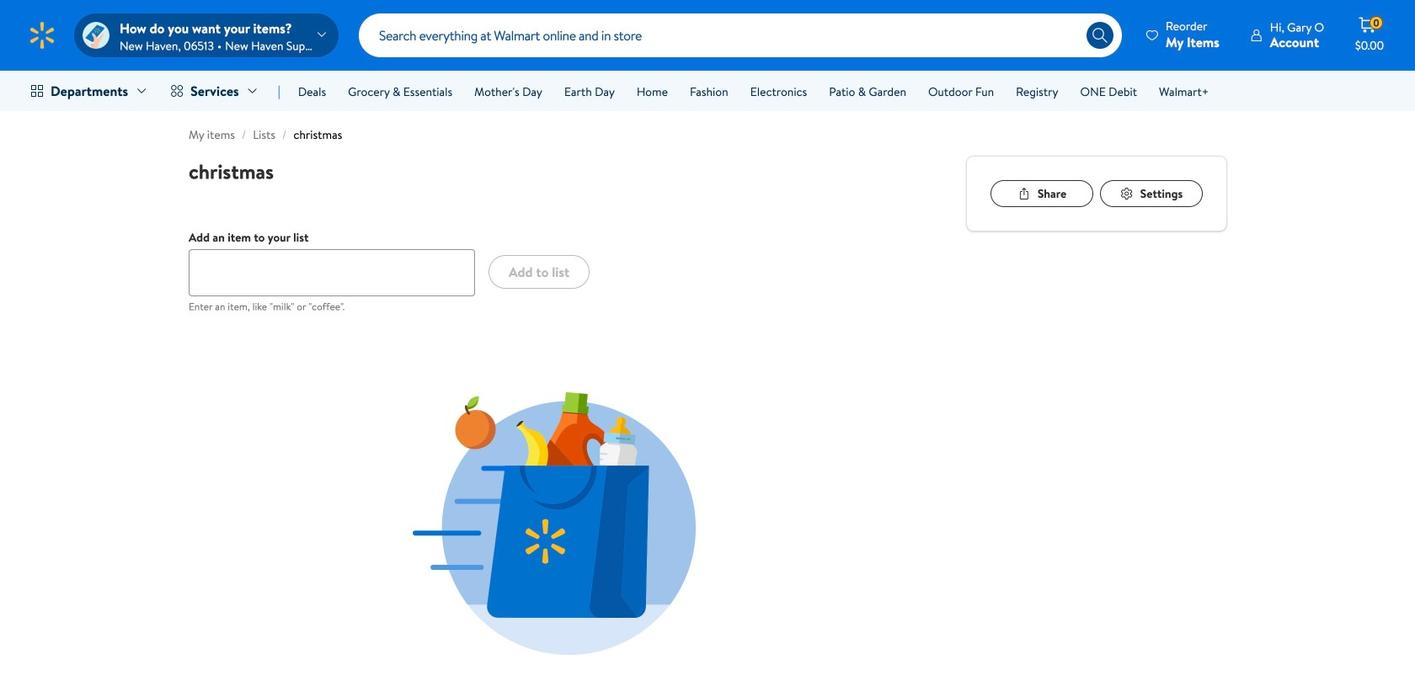 Task type: describe. For each thing, give the bounding box(es) containing it.
Walmart Site-Wide search field
[[359, 13, 1122, 57]]

Search search field
[[359, 13, 1122, 57]]

search icon image
[[1092, 27, 1109, 44]]



Task type: vqa. For each thing, say whether or not it's contained in the screenshot.
Walmart Homepage image
yes



Task type: locate. For each thing, give the bounding box(es) containing it.
 image
[[83, 22, 110, 49]]

None text field
[[189, 249, 475, 297]]

walmart homepage image
[[27, 20, 57, 51]]



